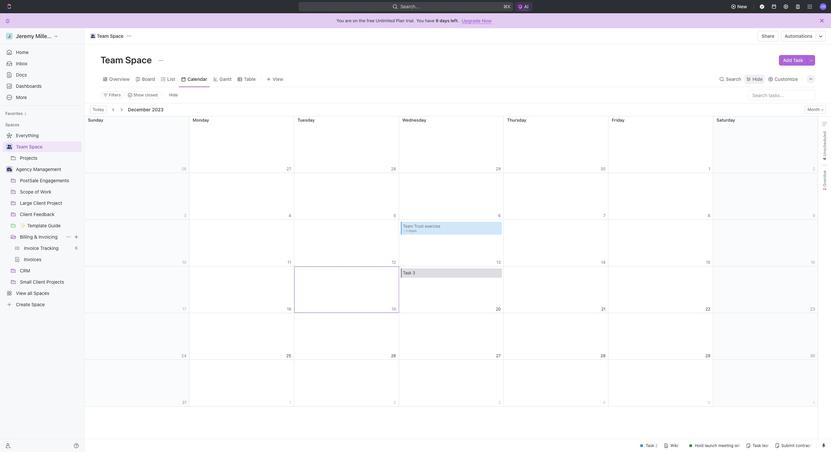 Task type: locate. For each thing, give the bounding box(es) containing it.
1 vertical spatial 5
[[709, 401, 711, 406]]

0 horizontal spatial 30
[[601, 167, 606, 172]]

27
[[287, 167, 291, 172], [497, 354, 501, 359]]

4 row from the top
[[85, 267, 819, 314]]

team space
[[97, 33, 124, 39], [101, 54, 154, 65], [16, 144, 43, 150]]

team inside row
[[403, 224, 413, 229]]

16
[[812, 260, 816, 265]]

space down everything link
[[29, 144, 43, 150]]

feedback
[[34, 212, 55, 218]]

all
[[28, 291, 32, 297]]

more
[[16, 95, 27, 100]]

client
[[33, 201, 46, 206], [20, 212, 32, 218], [33, 280, 45, 285]]

calendar link
[[186, 75, 207, 84]]

team up overview link
[[101, 54, 123, 65]]

0 horizontal spatial 1
[[290, 401, 291, 406]]

client for small
[[33, 280, 45, 285]]

0 horizontal spatial 2
[[394, 401, 396, 406]]

of
[[35, 189, 39, 195]]

team space inside sidebar navigation
[[16, 144, 43, 150]]

0 horizontal spatial view
[[16, 291, 26, 297]]

hide right search at right top
[[753, 76, 763, 82]]

sidebar navigation
[[0, 28, 86, 453]]

28
[[391, 167, 396, 172], [601, 354, 606, 359]]

2 you from the left
[[417, 18, 424, 23]]

2 vertical spatial client
[[33, 280, 45, 285]]

customize button
[[767, 75, 801, 84]]

1 horizontal spatial 9
[[813, 213, 816, 218]]

6
[[499, 213, 501, 218], [75, 246, 78, 251], [813, 401, 816, 406]]

search button
[[718, 75, 744, 84]]

inbox
[[16, 61, 28, 66]]

1 horizontal spatial projects
[[47, 280, 64, 285]]

team up the '1:30pm'
[[403, 224, 413, 229]]

row containing 26
[[85, 117, 819, 173]]

0 horizontal spatial 6
[[75, 246, 78, 251]]

1 vertical spatial 6
[[75, 246, 78, 251]]

small client projects
[[20, 280, 64, 285]]

spaces
[[5, 123, 19, 128], [34, 291, 49, 297]]

2 vertical spatial 3
[[499, 401, 501, 406]]

0 vertical spatial 5
[[394, 213, 396, 218]]

0 horizontal spatial 26
[[182, 167, 187, 172]]

on
[[353, 18, 358, 23]]

1 vertical spatial 4
[[289, 213, 291, 218]]

jm
[[821, 4, 826, 8]]

1 horizontal spatial 30
[[811, 354, 816, 359]]

1 horizontal spatial 5
[[709, 401, 711, 406]]

✨ template guide link
[[20, 221, 80, 231]]

1 horizontal spatial spaces
[[34, 291, 49, 297]]

10
[[182, 260, 187, 265]]

0 horizontal spatial 28
[[391, 167, 396, 172]]

projects up agency
[[20, 155, 37, 161]]

team space link
[[89, 32, 125, 40], [16, 142, 80, 152]]

1 horizontal spatial 2
[[813, 167, 816, 172]]

1 vertical spatial view
[[16, 291, 26, 297]]

0 horizontal spatial projects
[[20, 155, 37, 161]]

team
[[97, 33, 109, 39], [101, 54, 123, 65], [16, 144, 28, 150], [403, 224, 413, 229]]

month button
[[806, 106, 827, 114]]

have
[[425, 18, 435, 23]]

5 row from the top
[[85, 314, 819, 361]]

tree
[[3, 131, 82, 310]]

1 horizontal spatial team space link
[[89, 32, 125, 40]]

workspace
[[55, 33, 82, 39]]

0 horizontal spatial you
[[337, 18, 344, 23]]

large client project
[[20, 201, 62, 206]]

dashboards
[[16, 83, 42, 89]]

23
[[811, 307, 816, 312]]

0 horizontal spatial team space link
[[16, 142, 80, 152]]

1 vertical spatial 2
[[823, 188, 828, 191]]

2 row from the top
[[85, 173, 819, 220]]

scope
[[20, 189, 33, 195]]

invoices
[[24, 257, 41, 263]]

jeremy miller's workspace
[[16, 33, 82, 39]]

0 vertical spatial 9
[[436, 18, 439, 23]]

spaces down favorites at top left
[[5, 123, 19, 128]]

are
[[345, 18, 352, 23]]

0 horizontal spatial spaces
[[5, 123, 19, 128]]

view for view
[[273, 76, 284, 82]]

team right user group image
[[97, 33, 109, 39]]

space right user group image
[[110, 33, 124, 39]]

0 vertical spatial hide
[[753, 76, 763, 82]]

0 horizontal spatial task
[[403, 271, 412, 276]]

11
[[288, 260, 291, 265]]

row containing team trust exercise
[[85, 220, 819, 267]]

view all spaces link
[[3, 289, 80, 299]]

tree containing everything
[[3, 131, 82, 310]]

everything
[[16, 133, 39, 138]]

automations
[[785, 33, 813, 39]]

view left all
[[16, 291, 26, 297]]

0 vertical spatial projects
[[20, 155, 37, 161]]

0 vertical spatial spaces
[[5, 123, 19, 128]]

grid
[[84, 117, 819, 440]]

team space up overview
[[101, 54, 154, 65]]

1 vertical spatial 3
[[413, 271, 416, 276]]

you left are
[[337, 18, 344, 23]]

1 vertical spatial hide
[[169, 93, 178, 98]]

1 vertical spatial team space link
[[16, 142, 80, 152]]

hide
[[753, 76, 763, 82], [169, 93, 178, 98]]

1 vertical spatial 27
[[497, 354, 501, 359]]

✨
[[20, 223, 26, 229]]

0 vertical spatial 28
[[391, 167, 396, 172]]

view inside button
[[273, 76, 284, 82]]

0 horizontal spatial 27
[[287, 167, 291, 172]]

view right 'table'
[[273, 76, 284, 82]]

management
[[33, 167, 61, 172]]

9
[[436, 18, 439, 23], [813, 213, 816, 218]]

client down "large"
[[20, 212, 32, 218]]

row
[[85, 117, 819, 173], [85, 173, 819, 220], [85, 220, 819, 267], [85, 267, 819, 314], [85, 314, 819, 361], [85, 361, 819, 407]]

0 vertical spatial client
[[33, 201, 46, 206]]

1 horizontal spatial task
[[794, 57, 804, 63]]

user group image
[[7, 145, 12, 149]]

0 vertical spatial task
[[794, 57, 804, 63]]

1 horizontal spatial 1
[[709, 167, 711, 172]]

team down everything
[[16, 144, 28, 150]]

hide down the list link
[[169, 93, 178, 98]]

2 vertical spatial 4
[[604, 401, 606, 406]]

1
[[709, 167, 711, 172], [290, 401, 291, 406]]

client feedback
[[20, 212, 55, 218]]

engagements
[[40, 178, 69, 184]]

board
[[142, 76, 155, 82]]

list link
[[166, 75, 175, 84]]

friday
[[612, 118, 625, 123]]

4
[[823, 158, 828, 161], [289, 213, 291, 218], [604, 401, 606, 406]]

0 horizontal spatial 29
[[496, 167, 501, 172]]

client up 'view all spaces' link on the bottom left of page
[[33, 280, 45, 285]]

0 vertical spatial 4
[[823, 158, 828, 161]]

0 vertical spatial team space link
[[89, 32, 125, 40]]

3
[[184, 213, 187, 218], [413, 271, 416, 276], [499, 401, 501, 406]]

thursday
[[508, 118, 527, 123]]

25
[[287, 354, 291, 359]]

1 vertical spatial 30
[[811, 354, 816, 359]]

task
[[794, 57, 804, 63], [403, 271, 412, 276]]

1 horizontal spatial 29
[[706, 354, 711, 359]]

1 horizontal spatial you
[[417, 18, 424, 23]]

2 horizontal spatial 6
[[813, 401, 816, 406]]

6 row from the top
[[85, 361, 819, 407]]

team space right user group image
[[97, 33, 124, 39]]

view button
[[264, 75, 286, 84]]

1 you from the left
[[337, 18, 344, 23]]

home link
[[3, 47, 82, 58]]

2023
[[152, 107, 164, 113]]

view inside sidebar navigation
[[16, 291, 26, 297]]

client up client feedback
[[33, 201, 46, 206]]

0 vertical spatial view
[[273, 76, 284, 82]]

you
[[337, 18, 344, 23], [417, 18, 424, 23]]

0 vertical spatial 27
[[287, 167, 291, 172]]

1 vertical spatial 9
[[813, 213, 816, 218]]

21
[[602, 307, 606, 312]]

you left have
[[417, 18, 424, 23]]

0 horizontal spatial 3
[[184, 213, 187, 218]]

jeremy
[[16, 33, 34, 39]]

postsale
[[20, 178, 39, 184]]

1 row from the top
[[85, 117, 819, 173]]

favorites
[[5, 111, 23, 116]]

team space down everything
[[16, 144, 43, 150]]

scope of work link
[[20, 187, 80, 198]]

plan
[[396, 18, 405, 23]]

new button
[[729, 1, 752, 12]]

2 vertical spatial team space
[[16, 144, 43, 150]]

saturday
[[717, 118, 736, 123]]

tree inside sidebar navigation
[[3, 131, 82, 310]]

overview
[[109, 76, 130, 82]]

spaces down small client projects
[[34, 291, 49, 297]]

j
[[8, 34, 10, 39]]

1 horizontal spatial 3
[[413, 271, 416, 276]]

0 vertical spatial 26
[[182, 167, 187, 172]]

invoices link
[[24, 255, 80, 265]]

29
[[496, 167, 501, 172], [706, 354, 711, 359]]

1 horizontal spatial 6
[[499, 213, 501, 218]]

1 vertical spatial spaces
[[34, 291, 49, 297]]

0 vertical spatial team space
[[97, 33, 124, 39]]

overview link
[[108, 75, 130, 84]]

1 vertical spatial 26
[[391, 354, 396, 359]]

hide button
[[745, 75, 765, 84]]

0 horizontal spatial 9
[[436, 18, 439, 23]]

1 horizontal spatial hide
[[753, 76, 763, 82]]

projects
[[20, 155, 37, 161], [47, 280, 64, 285]]

projects down crm link
[[47, 280, 64, 285]]

1 horizontal spatial view
[[273, 76, 284, 82]]

0 vertical spatial 2
[[813, 167, 816, 172]]

tuesday
[[298, 118, 315, 123]]

5
[[394, 213, 396, 218], [709, 401, 711, 406]]

table link
[[243, 75, 256, 84]]

guide
[[48, 223, 61, 229]]

1 horizontal spatial 28
[[601, 354, 606, 359]]

1 vertical spatial 29
[[706, 354, 711, 359]]

0 horizontal spatial hide
[[169, 93, 178, 98]]

0 vertical spatial 1
[[709, 167, 711, 172]]

filters
[[109, 93, 121, 98]]

20
[[496, 307, 501, 312]]

row containing task 3
[[85, 267, 819, 314]]

unlimited
[[376, 18, 395, 23]]

3 row from the top
[[85, 220, 819, 267]]

business time image
[[7, 168, 12, 172]]



Task type: vqa. For each thing, say whether or not it's contained in the screenshot.


Task type: describe. For each thing, give the bounding box(es) containing it.
days
[[440, 18, 450, 23]]

overdue
[[823, 171, 828, 188]]

1 vertical spatial task
[[403, 271, 412, 276]]

1 vertical spatial client
[[20, 212, 32, 218]]

view for view all spaces
[[16, 291, 26, 297]]

upgrade
[[462, 18, 481, 23]]

6 inside tree
[[75, 246, 78, 251]]

team inside sidebar navigation
[[16, 144, 28, 150]]

Search tasks... text field
[[749, 90, 816, 100]]

month
[[808, 107, 821, 112]]

ai button
[[515, 2, 533, 11]]

1 vertical spatial 1
[[290, 401, 291, 406]]

everything link
[[3, 131, 80, 141]]

⌘k
[[504, 4, 511, 9]]

view all spaces
[[16, 291, 49, 297]]

0 vertical spatial 29
[[496, 167, 501, 172]]

scope of work
[[20, 189, 51, 195]]

create space link
[[3, 300, 80, 310]]

docs link
[[3, 70, 82, 80]]

more button
[[3, 92, 82, 103]]

0 horizontal spatial 4
[[289, 213, 291, 218]]

0 vertical spatial 6
[[499, 213, 501, 218]]

tracking
[[40, 246, 59, 251]]

left.
[[451, 18, 459, 23]]

7
[[604, 213, 606, 218]]

today
[[93, 107, 104, 112]]

user group image
[[91, 35, 95, 38]]

hide inside dropdown button
[[753, 76, 763, 82]]

agency management link
[[16, 164, 80, 175]]

postsale engagements
[[20, 178, 69, 184]]

wednesday
[[403, 118, 427, 123]]

monday
[[193, 118, 209, 123]]

1 horizontal spatial 27
[[497, 354, 501, 359]]

unscheduled
[[823, 131, 828, 158]]

13
[[497, 260, 501, 265]]

ai
[[525, 4, 529, 9]]

projects link
[[20, 153, 80, 164]]

agency management
[[16, 167, 61, 172]]

19
[[392, 307, 396, 312]]

2 horizontal spatial 4
[[823, 158, 828, 161]]

team trust exercise
[[403, 224, 441, 229]]

closed
[[145, 93, 158, 98]]

9 inside 'you are on the free unlimited plan trial. you have 9 days left. upgrade now'
[[436, 18, 439, 23]]

2 vertical spatial 6
[[813, 401, 816, 406]]

invoicing
[[39, 234, 58, 240]]

show closed button
[[125, 91, 161, 99]]

space down 'view all spaces' link on the bottom left of page
[[31, 302, 45, 308]]

billing & invoicing
[[20, 234, 58, 240]]

17
[[182, 307, 187, 312]]

home
[[16, 49, 29, 55]]

grid containing sunday
[[84, 117, 819, 440]]

row containing 3
[[85, 173, 819, 220]]

0 vertical spatial 30
[[601, 167, 606, 172]]

template
[[27, 223, 47, 229]]

the
[[359, 18, 366, 23]]

trust
[[415, 224, 424, 229]]

2 horizontal spatial 2
[[823, 188, 828, 191]]

row containing 31
[[85, 361, 819, 407]]

search
[[727, 76, 742, 82]]

create
[[16, 302, 30, 308]]

invoice tracking
[[24, 246, 59, 251]]

task 3
[[403, 271, 416, 276]]

2 horizontal spatial 3
[[499, 401, 501, 406]]

client for large
[[33, 201, 46, 206]]

gantt link
[[218, 75, 232, 84]]

customize
[[775, 76, 799, 82]]

small client projects link
[[20, 277, 80, 288]]

postsale engagements link
[[20, 176, 80, 186]]

jm button
[[819, 1, 829, 12]]

14
[[602, 260, 606, 265]]

free
[[367, 18, 375, 23]]

sunday
[[88, 118, 103, 123]]

✨ template guide
[[20, 223, 61, 229]]

space up board 'link'
[[125, 54, 152, 65]]

add task
[[784, 57, 804, 63]]

you are on the free unlimited plan trial. you have 9 days left. upgrade now
[[337, 18, 492, 23]]

show closed
[[133, 93, 158, 98]]

miller's
[[36, 33, 53, 39]]

hide inside button
[[169, 93, 178, 98]]

hide button
[[166, 91, 181, 99]]

2 vertical spatial 2
[[394, 401, 396, 406]]

billing
[[20, 234, 33, 240]]

now
[[482, 18, 492, 23]]

1 horizontal spatial 4
[[604, 401, 606, 406]]

add
[[784, 57, 793, 63]]

1 vertical spatial projects
[[47, 280, 64, 285]]

new
[[738, 4, 748, 9]]

18
[[287, 307, 291, 312]]

task inside button
[[794, 57, 804, 63]]

0 vertical spatial 3
[[184, 213, 187, 218]]

jeremy miller's workspace, , element
[[6, 33, 13, 40]]

1 vertical spatial 28
[[601, 354, 606, 359]]

0 horizontal spatial 5
[[394, 213, 396, 218]]

board link
[[141, 75, 155, 84]]

inbox link
[[3, 58, 82, 69]]

1 horizontal spatial 26
[[391, 354, 396, 359]]

project
[[47, 201, 62, 206]]

12
[[392, 260, 396, 265]]

row containing 24
[[85, 314, 819, 361]]

1:30pm
[[406, 229, 417, 233]]

create space
[[16, 302, 45, 308]]

small
[[20, 280, 32, 285]]

filters button
[[101, 91, 124, 99]]

exercise
[[425, 224, 441, 229]]

1 vertical spatial team space
[[101, 54, 154, 65]]



